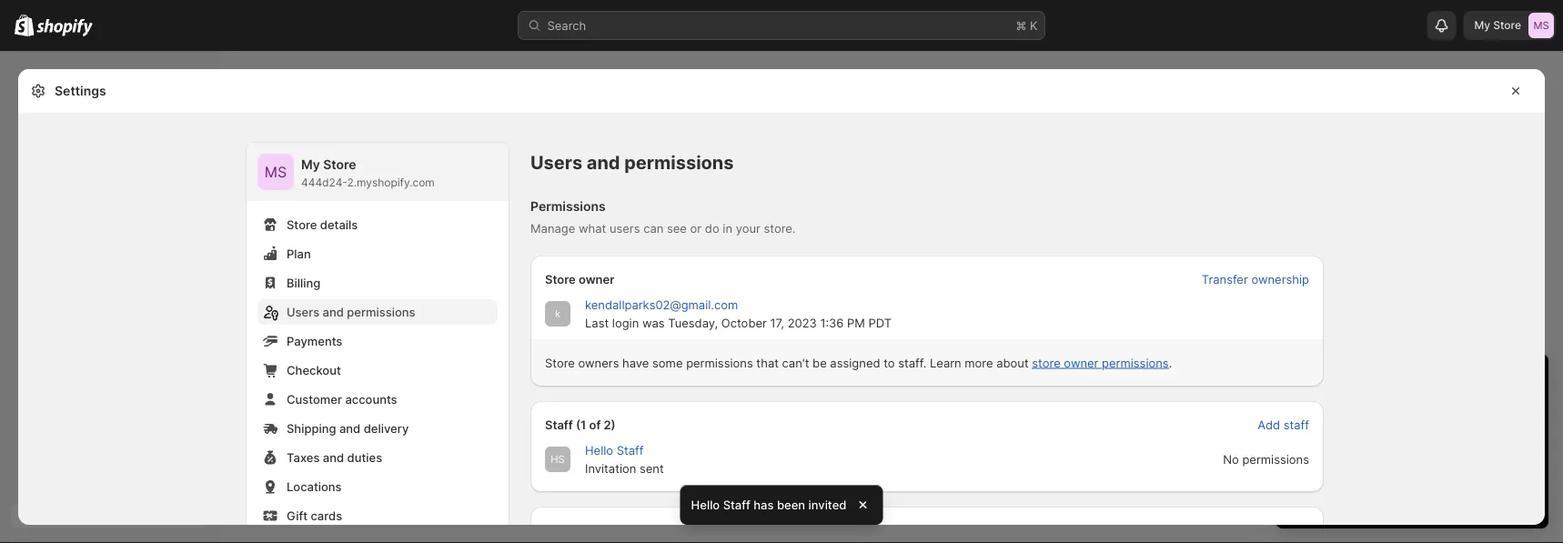 Task type: describe. For each thing, give the bounding box(es) containing it.
avatar with initials k image
[[545, 301, 570, 327]]

search
[[547, 18, 586, 32]]

app
[[1334, 439, 1355, 454]]

transfer
[[1202, 272, 1248, 286]]

or
[[690, 221, 702, 235]]

plan link
[[257, 241, 498, 267]]

accounts
[[345, 392, 397, 406]]

locations link
[[257, 474, 498, 499]]

staff (1 of 2)
[[545, 418, 616, 432]]

add
[[1258, 418, 1280, 432]]

to inside settings dialog
[[884, 356, 895, 370]]

1:36
[[820, 316, 844, 330]]

(1
[[576, 418, 586, 432]]

kendallparks02@gmail.com last login was tuesday, october 17, 2023 1:36 pm pdt
[[585, 298, 892, 330]]

a
[[1349, 403, 1356, 417]]

your trial just started button
[[1276, 354, 1548, 392]]

do
[[705, 221, 719, 235]]

pm
[[847, 316, 865, 330]]

store owners have some permissions that can't be assigned to staff. learn more about store owner permissions .
[[545, 356, 1172, 370]]

and up permissions
[[587, 151, 620, 174]]

switch
[[1294, 403, 1332, 417]]

avatar with initials h s image
[[545, 447, 570, 472]]

settings
[[55, 83, 106, 99]]

checkout
[[287, 363, 341, 377]]

$50
[[1308, 439, 1330, 454]]

that
[[756, 356, 779, 370]]

what
[[579, 221, 606, 235]]

see
[[667, 221, 687, 235]]

my store 444d24-2.myshopify.com
[[301, 157, 435, 189]]

locations
[[287, 479, 342, 494]]

just
[[1375, 370, 1406, 392]]

trial
[[1338, 370, 1370, 392]]

transfer ownership button
[[1202, 272, 1309, 286]]

billing link
[[257, 270, 498, 296]]

login
[[612, 316, 639, 330]]

ms button
[[257, 154, 294, 190]]

has
[[754, 498, 774, 512]]

my store image
[[257, 154, 294, 190]]

for
[[1390, 421, 1405, 435]]

shopify image
[[37, 19, 93, 37]]

hello for hello staff invitation sent
[[585, 443, 613, 457]]

store for store owner
[[545, 272, 576, 286]]

staff
[[1284, 418, 1309, 432]]

store.
[[764, 221, 796, 235]]

invited
[[808, 498, 846, 512]]

checkout link
[[257, 358, 498, 383]]

features
[[1464, 458, 1510, 472]]

october
[[721, 316, 767, 330]]

last
[[585, 316, 609, 330]]

and up $1/month
[[1414, 403, 1435, 417]]

kendallparks02@gmail.com
[[585, 298, 738, 312]]

assigned
[[830, 356, 880, 370]]

users inside shop settings menu element
[[287, 305, 319, 319]]

gift cards
[[287, 509, 342, 523]]

⌘
[[1016, 18, 1027, 32]]

store inside to customize your online store and add bonus features
[[1345, 458, 1374, 472]]

hello for hello staff has been invited
[[691, 498, 720, 512]]

first 3 months for $1/month
[[1308, 421, 1461, 435]]

permissions inside shop settings menu element
[[347, 305, 415, 319]]

2)
[[604, 418, 616, 432]]

444d24-
[[301, 176, 347, 189]]

users and permissions inside shop settings menu element
[[287, 305, 415, 319]]

shopify image
[[15, 14, 34, 36]]

in
[[723, 221, 732, 235]]

1 horizontal spatial users
[[530, 151, 582, 174]]

can
[[643, 221, 664, 235]]

and up the payments
[[323, 305, 344, 319]]

staff for hello staff has been invited
[[723, 498, 750, 512]]

$50 app store credit link
[[1308, 439, 1422, 454]]

be
[[813, 356, 827, 370]]

hello staff has been invited
[[691, 498, 846, 512]]

manage
[[530, 221, 575, 235]]

shipping and delivery link
[[257, 416, 498, 441]]

cards
[[311, 509, 342, 523]]

1 horizontal spatial users and permissions
[[530, 151, 734, 174]]

to inside to customize your online store and add bonus features
[[1426, 439, 1437, 454]]

permissions
[[530, 199, 606, 214]]

first
[[1308, 421, 1330, 435]]

details
[[320, 217, 358, 232]]

delivery
[[364, 421, 409, 435]]

⌘ k
[[1016, 18, 1038, 32]]

started
[[1411, 370, 1473, 392]]

hello staff link
[[585, 443, 644, 457]]

sent
[[640, 461, 664, 475]]

owners
[[578, 356, 619, 370]]

plan
[[287, 247, 311, 261]]

add staff link
[[1258, 416, 1309, 434]]

1 horizontal spatial owner
[[1064, 356, 1099, 370]]

switch to a paid plan and get:
[[1294, 403, 1460, 417]]

and inside to customize your online store and add bonus features
[[1377, 458, 1398, 472]]

0 vertical spatial staff
[[545, 418, 573, 432]]

1 horizontal spatial to
[[1335, 403, 1346, 417]]

credit
[[1390, 439, 1422, 454]]

and right taxes
[[323, 450, 344, 464]]

of
[[589, 418, 601, 432]]

3
[[1334, 421, 1341, 435]]



Task type: vqa. For each thing, say whether or not it's contained in the screenshot.
text box
no



Task type: locate. For each thing, give the bounding box(es) containing it.
store owner
[[545, 272, 614, 286]]

been
[[777, 498, 805, 512]]

store details
[[287, 217, 358, 232]]

owner
[[579, 272, 614, 286], [1064, 356, 1099, 370]]

invitation
[[585, 461, 636, 475]]

0 horizontal spatial to
[[884, 356, 895, 370]]

owner right about in the right bottom of the page
[[1064, 356, 1099, 370]]

payments
[[287, 334, 342, 348]]

users down billing
[[287, 305, 319, 319]]

your up features
[[1501, 439, 1525, 454]]

my inside the my store 444d24-2.myshopify.com
[[301, 157, 320, 172]]

your trial just started element
[[1276, 401, 1548, 529]]

shop settings menu element
[[247, 143, 509, 543]]

0 vertical spatial users
[[530, 151, 582, 174]]

users up permissions
[[530, 151, 582, 174]]

staff inside hello staff invitation sent
[[617, 443, 644, 457]]

store owner permissions link
[[1032, 356, 1169, 370]]

customize
[[1440, 439, 1497, 454]]

2 horizontal spatial to
[[1426, 439, 1437, 454]]

months
[[1344, 421, 1386, 435]]

1 vertical spatial users
[[287, 305, 319, 319]]

your right "in"
[[736, 221, 760, 235]]

0 horizontal spatial users and permissions
[[287, 305, 415, 319]]

no
[[1223, 452, 1239, 466]]

was
[[642, 316, 665, 330]]

have
[[622, 356, 649, 370]]

1 vertical spatial users and permissions
[[287, 305, 415, 319]]

1 vertical spatial owner
[[1064, 356, 1099, 370]]

my left my store icon on the right top of page
[[1474, 19, 1490, 32]]

2.myshopify.com
[[347, 176, 435, 189]]

to
[[884, 356, 895, 370], [1335, 403, 1346, 417], [1426, 439, 1437, 454]]

users and permissions link
[[257, 299, 498, 325]]

to down $1/month
[[1426, 439, 1437, 454]]

0 vertical spatial your
[[736, 221, 760, 235]]

1 horizontal spatial hello
[[691, 498, 720, 512]]

paid
[[1359, 403, 1383, 417]]

settings dialog
[[18, 69, 1545, 543]]

hello staff invitation sent
[[585, 443, 664, 475]]

$50 app store credit
[[1308, 439, 1422, 454]]

2 vertical spatial staff
[[723, 498, 750, 512]]

store inside the my store 444d24-2.myshopify.com
[[323, 157, 356, 172]]

customer accounts
[[287, 392, 397, 406]]

shipping and delivery
[[287, 421, 409, 435]]

hello inside hello staff invitation sent
[[585, 443, 613, 457]]

store left my store icon on the right top of page
[[1493, 19, 1521, 32]]

store inside settings dialog
[[1032, 356, 1061, 370]]

staff left has
[[723, 498, 750, 512]]

2 vertical spatial store
[[1345, 458, 1374, 472]]

store up plan
[[287, 217, 317, 232]]

0 vertical spatial owner
[[579, 272, 614, 286]]

staff for hello staff invitation sent
[[617, 443, 644, 457]]

0 vertical spatial hello
[[585, 443, 613, 457]]

billing
[[287, 276, 320, 290]]

my for my store 444d24-2.myshopify.com
[[301, 157, 320, 172]]

some
[[652, 356, 683, 370]]

store up avatar with initials k
[[545, 272, 576, 286]]

1 horizontal spatial my
[[1474, 19, 1490, 32]]

0 horizontal spatial hello
[[585, 443, 613, 457]]

k
[[1030, 18, 1038, 32]]

tuesday,
[[668, 316, 718, 330]]

my store
[[1474, 19, 1521, 32]]

my for my store
[[1474, 19, 1490, 32]]

1 vertical spatial to
[[1335, 403, 1346, 417]]

more
[[965, 356, 993, 370]]

1 vertical spatial store
[[1358, 439, 1387, 454]]

users and permissions up 'permissions manage what users can see or do in your store.'
[[530, 151, 734, 174]]

store left owners
[[545, 356, 575, 370]]

2 vertical spatial to
[[1426, 439, 1437, 454]]

payments link
[[257, 328, 498, 354]]

dialog
[[1552, 69, 1563, 543]]

hello left has
[[691, 498, 720, 512]]

hello up the invitation
[[585, 443, 613, 457]]

add staff
[[1258, 418, 1309, 432]]

to customize your online store and add bonus features
[[1308, 439, 1525, 472]]

store down $50 app store credit link in the right bottom of the page
[[1345, 458, 1374, 472]]

0 vertical spatial to
[[884, 356, 895, 370]]

store down months
[[1358, 439, 1387, 454]]

add
[[1401, 458, 1423, 472]]

store right about in the right bottom of the page
[[1032, 356, 1061, 370]]

to left a
[[1335, 403, 1346, 417]]

to left staff.
[[884, 356, 895, 370]]

your inside 'permissions manage what users can see or do in your store.'
[[736, 221, 760, 235]]

0 horizontal spatial users
[[287, 305, 319, 319]]

and down customer accounts on the bottom of the page
[[339, 421, 361, 435]]

staff.
[[898, 356, 926, 370]]

learn
[[930, 356, 961, 370]]

my
[[1474, 19, 1490, 32], [301, 157, 320, 172]]

store
[[1493, 19, 1521, 32], [323, 157, 356, 172], [287, 217, 317, 232], [545, 272, 576, 286], [545, 356, 575, 370]]

users and permissions down billing link
[[287, 305, 415, 319]]

customer accounts link
[[257, 387, 498, 412]]

0 horizontal spatial my
[[301, 157, 320, 172]]

ownership
[[1251, 272, 1309, 286]]

taxes
[[287, 450, 320, 464]]

store
[[1032, 356, 1061, 370], [1358, 439, 1387, 454], [1345, 458, 1374, 472]]

about
[[996, 356, 1029, 370]]

0 horizontal spatial your
[[736, 221, 760, 235]]

and left add
[[1377, 458, 1398, 472]]

online
[[1308, 458, 1342, 472]]

my store image
[[1528, 13, 1554, 38]]

my up 444d24-
[[301, 157, 320, 172]]

0 horizontal spatial owner
[[579, 272, 614, 286]]

permissions manage what users can see or do in your store.
[[530, 199, 796, 235]]

owner up 'last' on the bottom left of the page
[[579, 272, 614, 286]]

gift
[[287, 509, 308, 523]]

0 vertical spatial store
[[1032, 356, 1061, 370]]

no permissions
[[1223, 452, 1309, 466]]

1 vertical spatial my
[[301, 157, 320, 172]]

gift cards link
[[257, 503, 498, 529]]

transfer ownership
[[1202, 272, 1309, 286]]

can't
[[782, 356, 809, 370]]

store up 444d24-
[[323, 157, 356, 172]]

1 horizontal spatial your
[[1501, 439, 1525, 454]]

kendallparks02@gmail.com link
[[585, 298, 738, 312]]

17,
[[770, 316, 784, 330]]

plan
[[1387, 403, 1410, 417]]

.
[[1169, 356, 1172, 370]]

staff up the invitation
[[617, 443, 644, 457]]

collaborators
[[545, 523, 623, 537]]

0 vertical spatial users and permissions
[[530, 151, 734, 174]]

users
[[610, 221, 640, 235]]

store for store owners have some permissions that can't be assigned to staff. learn more about store owner permissions .
[[545, 356, 575, 370]]

1 vertical spatial hello
[[691, 498, 720, 512]]

duties
[[347, 450, 382, 464]]

0 horizontal spatial staff
[[545, 418, 573, 432]]

shipping
[[287, 421, 336, 435]]

get:
[[1438, 403, 1460, 417]]

2 horizontal spatial staff
[[723, 498, 750, 512]]

1 vertical spatial your
[[1501, 439, 1525, 454]]

staff left (1
[[545, 418, 573, 432]]

store for store details
[[287, 217, 317, 232]]

1 horizontal spatial staff
[[617, 443, 644, 457]]

0 vertical spatial my
[[1474, 19, 1490, 32]]

store details link
[[257, 212, 498, 237]]

1 vertical spatial staff
[[617, 443, 644, 457]]

your inside to customize your online store and add bonus features
[[1501, 439, 1525, 454]]



